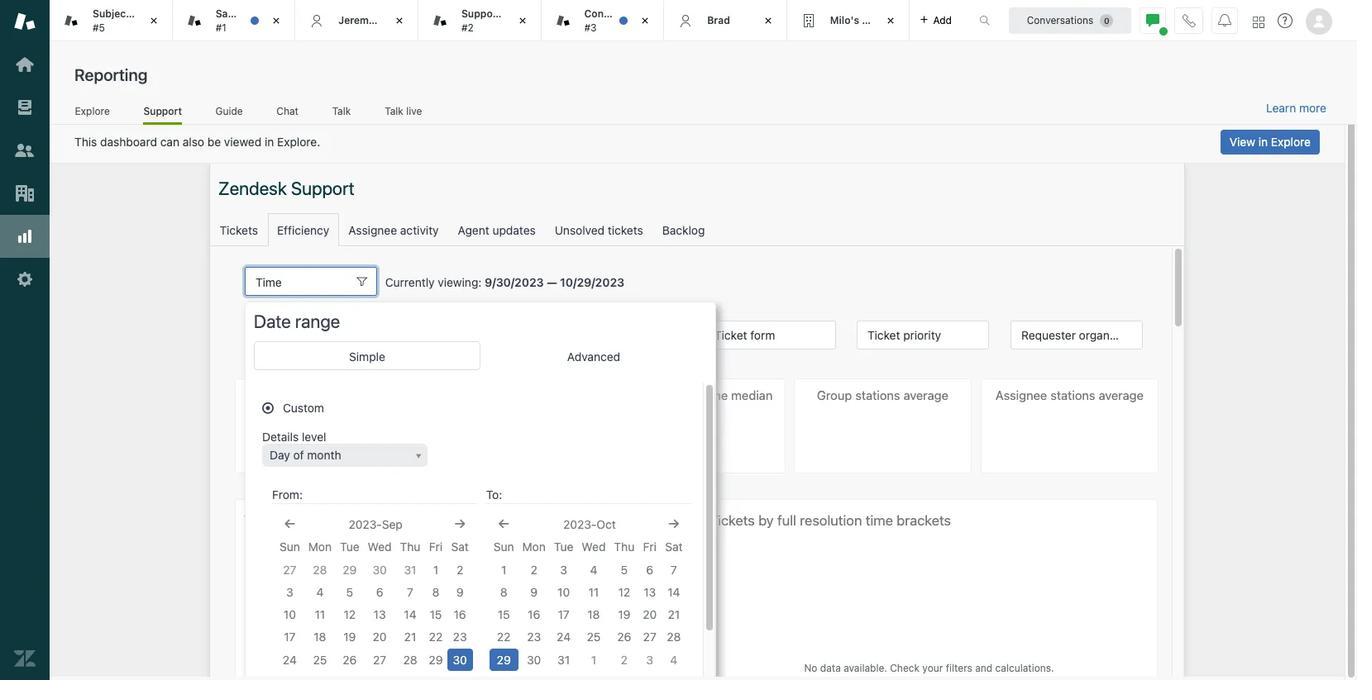 Task type: vqa. For each thing, say whether or not it's contained in the screenshot.
Sample
no



Task type: describe. For each thing, give the bounding box(es) containing it.
brad tab
[[664, 0, 787, 41]]

support
[[143, 105, 182, 117]]

#1
[[216, 21, 226, 33]]

explore inside button
[[1271, 135, 1311, 149]]

viewed
[[224, 135, 262, 149]]

dashboard
[[100, 135, 157, 149]]

add
[[933, 14, 952, 26]]

explore link
[[74, 105, 110, 122]]

#2
[[461, 21, 474, 33]]

1 in from the left
[[265, 135, 274, 149]]

live
[[406, 105, 422, 117]]

support link
[[143, 105, 182, 125]]

jeremy
[[338, 14, 374, 26]]

#3
[[584, 21, 597, 33]]

be
[[207, 135, 221, 149]]

talk live link
[[384, 105, 423, 122]]

zendesk image
[[14, 648, 36, 670]]

conversations
[[1027, 14, 1093, 26]]

reporting image
[[14, 226, 36, 247]]

learn
[[1266, 101, 1296, 115]]

this
[[74, 135, 97, 149]]

main element
[[0, 0, 50, 681]]

customers image
[[14, 140, 36, 161]]

notifications image
[[1218, 14, 1231, 27]]

tabs tab list
[[50, 0, 962, 41]]

in inside button
[[1258, 135, 1268, 149]]

more
[[1299, 101, 1326, 115]]

conversations button
[[1009, 7, 1131, 33]]

5 close image from the left
[[637, 12, 653, 29]]

contact #3
[[584, 8, 623, 33]]

close image inside #1 'tab'
[[268, 12, 285, 29]]

view in explore
[[1230, 135, 1311, 149]]

view
[[1230, 135, 1255, 149]]

chat link
[[276, 105, 299, 122]]

tab containing subject line
[[50, 0, 173, 41]]

talk link
[[332, 105, 351, 122]]



Task type: locate. For each thing, give the bounding box(es) containing it.
1 vertical spatial explore
[[1271, 135, 1311, 149]]

0 vertical spatial explore
[[75, 105, 110, 117]]

0 horizontal spatial explore
[[75, 105, 110, 117]]

close image inside #2 tab
[[514, 12, 531, 29]]

talk right 'chat'
[[332, 105, 351, 117]]

close image
[[145, 12, 162, 29], [268, 12, 285, 29], [391, 12, 408, 29], [514, 12, 531, 29], [637, 12, 653, 29], [760, 12, 776, 29], [883, 12, 899, 29]]

zendesk support image
[[14, 11, 36, 32]]

talk for talk
[[332, 105, 351, 117]]

add button
[[910, 0, 962, 41]]

close image right jeremy
[[391, 12, 408, 29]]

organizations image
[[14, 183, 36, 204]]

tab
[[50, 0, 173, 41], [541, 0, 664, 41], [787, 0, 910, 41]]

learn more
[[1266, 101, 1326, 115]]

guide link
[[215, 105, 243, 122]]

2 tab from the left
[[541, 0, 664, 41]]

#1 tab
[[173, 0, 295, 41]]

jeremy miller tab
[[295, 0, 418, 41]]

7 close image from the left
[[883, 12, 899, 29]]

0 horizontal spatial in
[[265, 135, 274, 149]]

2 horizontal spatial tab
[[787, 0, 910, 41]]

#2 tab
[[418, 0, 541, 41]]

line
[[132, 8, 153, 20]]

admin image
[[14, 269, 36, 290]]

views image
[[14, 97, 36, 118]]

close image right 'subject'
[[145, 12, 162, 29]]

tab containing contact
[[541, 0, 664, 41]]

1 horizontal spatial in
[[1258, 135, 1268, 149]]

2 talk from the left
[[385, 105, 403, 117]]

close image inside jeremy miller tab
[[391, 12, 408, 29]]

close image right "#1"
[[268, 12, 285, 29]]

close image right contact #3
[[637, 12, 653, 29]]

guide
[[215, 105, 243, 117]]

in right view
[[1258, 135, 1268, 149]]

get started image
[[14, 54, 36, 75]]

talk live
[[385, 105, 422, 117]]

1 close image from the left
[[145, 12, 162, 29]]

can
[[160, 135, 179, 149]]

talk for talk live
[[385, 105, 403, 117]]

close image right "#2"
[[514, 12, 531, 29]]

brad
[[707, 14, 730, 26]]

1 horizontal spatial talk
[[385, 105, 403, 117]]

explore up this
[[75, 105, 110, 117]]

3 close image from the left
[[391, 12, 408, 29]]

contact
[[584, 8, 623, 20]]

learn more link
[[1266, 101, 1326, 116]]

explore.
[[277, 135, 320, 149]]

6 close image from the left
[[760, 12, 776, 29]]

4 close image from the left
[[514, 12, 531, 29]]

explore down learn more "link"
[[1271, 135, 1311, 149]]

talk
[[332, 105, 351, 117], [385, 105, 403, 117]]

reporting
[[74, 65, 148, 84]]

in right viewed
[[265, 135, 274, 149]]

#5
[[93, 21, 105, 33]]

1 tab from the left
[[50, 0, 173, 41]]

in
[[265, 135, 274, 149], [1258, 135, 1268, 149]]

2 close image from the left
[[268, 12, 285, 29]]

zendesk products image
[[1253, 16, 1264, 28]]

explore
[[75, 105, 110, 117], [1271, 135, 1311, 149]]

button displays agent's chat status as online. image
[[1146, 14, 1159, 27]]

view in explore button
[[1220, 130, 1320, 155]]

close image inside brad tab
[[760, 12, 776, 29]]

3 tab from the left
[[787, 0, 910, 41]]

subject line #5
[[93, 8, 153, 33]]

talk left live
[[385, 105, 403, 117]]

0 horizontal spatial tab
[[50, 0, 173, 41]]

subject
[[93, 8, 130, 20]]

jeremy miller
[[338, 14, 404, 26]]

1 horizontal spatial explore
[[1271, 135, 1311, 149]]

miller
[[377, 14, 404, 26]]

1 horizontal spatial tab
[[541, 0, 664, 41]]

1 talk from the left
[[332, 105, 351, 117]]

get help image
[[1278, 13, 1293, 28]]

close image left "add" dropdown button
[[883, 12, 899, 29]]

also
[[183, 135, 204, 149]]

chat
[[276, 105, 298, 117]]

2 in from the left
[[1258, 135, 1268, 149]]

0 horizontal spatial talk
[[332, 105, 351, 117]]

this dashboard can also be viewed in explore.
[[74, 135, 320, 149]]

close image right brad
[[760, 12, 776, 29]]

explore inside 'link'
[[75, 105, 110, 117]]



